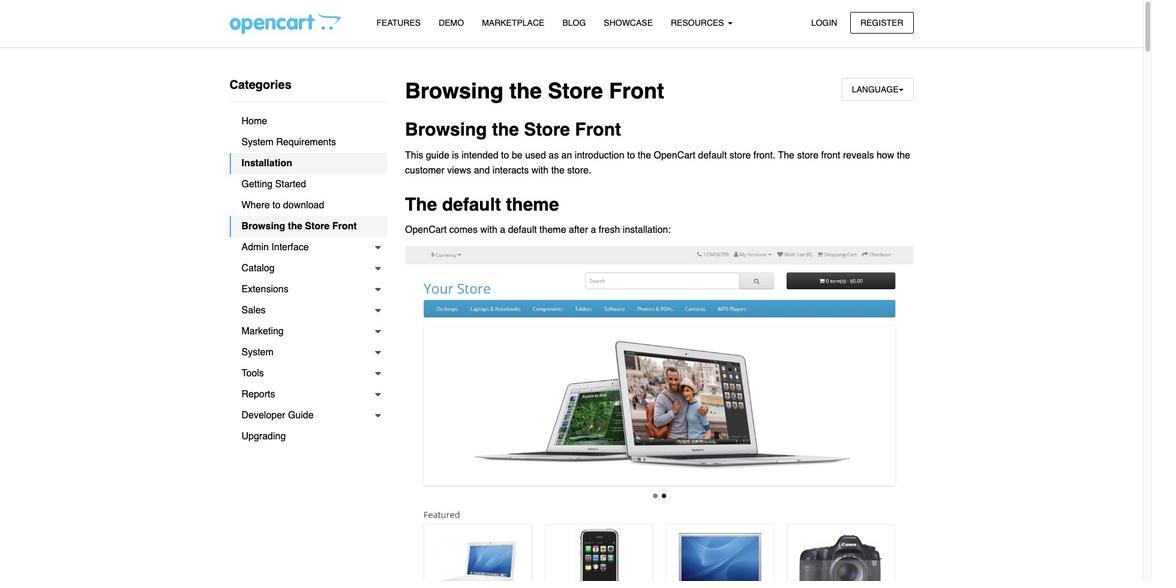 Task type: vqa. For each thing, say whether or not it's contained in the screenshot.
the creating within the If "About Us", "Delivery Information", "Privacy Policy", or "Terms and Conditions" is selected, the user will have to read and agree to the terms of those pages before creating an account with the store. Selecting "None" will let the user create an account without agreeing to any terms.
no



Task type: describe. For each thing, give the bounding box(es) containing it.
admin
[[242, 242, 269, 253]]

where
[[242, 200, 270, 211]]

1 a from the left
[[500, 225, 505, 236]]

0 vertical spatial store
[[548, 79, 603, 103]]

download
[[283, 200, 324, 211]]

categories
[[230, 78, 292, 92]]

reports
[[242, 389, 275, 400]]

with inside the this guide is intended to be used as an introduction to the opencart default store front. the store front reveals how the customer views and interacts with the store.
[[532, 165, 549, 176]]

browsing the store front link
[[230, 216, 387, 237]]

front.
[[754, 150, 776, 161]]

features
[[377, 18, 421, 28]]

upgrading
[[242, 431, 286, 442]]

as
[[549, 150, 559, 161]]

interface
[[271, 242, 309, 253]]

2 a from the left
[[591, 225, 596, 236]]

customer
[[405, 165, 445, 176]]

where to download link
[[230, 195, 387, 216]]

2 vertical spatial store
[[305, 221, 330, 232]]

system link
[[230, 342, 387, 363]]

tools link
[[230, 363, 387, 384]]

this
[[405, 150, 423, 161]]

front
[[821, 150, 841, 161]]

2 vertical spatial default
[[508, 225, 537, 236]]

resources
[[671, 18, 727, 28]]

reveals
[[843, 150, 874, 161]]

an
[[562, 150, 572, 161]]

2 vertical spatial browsing the store front
[[242, 221, 357, 232]]

intended
[[462, 150, 499, 161]]

login
[[811, 18, 838, 27]]

installation
[[242, 158, 292, 169]]

system for system requirements
[[242, 137, 274, 148]]

guide
[[288, 410, 314, 421]]

reports link
[[230, 384, 387, 405]]

demo link
[[430, 13, 473, 34]]

views
[[447, 165, 471, 176]]

0 vertical spatial front
[[609, 79, 664, 103]]

introduction
[[575, 150, 625, 161]]

the inside the this guide is intended to be used as an introduction to the opencart default store front. the store front reveals how the customer views and interacts with the store.
[[778, 150, 795, 161]]

interacts
[[493, 165, 529, 176]]

getting started link
[[230, 174, 387, 195]]

catalog link
[[230, 258, 387, 279]]

developer
[[242, 410, 285, 421]]

login link
[[801, 12, 848, 34]]

home
[[242, 116, 267, 127]]

sales
[[242, 305, 266, 316]]

getting started
[[242, 179, 306, 190]]

0 vertical spatial browsing
[[405, 79, 504, 103]]

front office image
[[405, 246, 914, 581]]

tools
[[242, 368, 264, 379]]

showcase link
[[595, 13, 662, 34]]

catalog
[[242, 263, 275, 274]]

2 horizontal spatial to
[[627, 150, 635, 161]]

where to download
[[242, 200, 324, 211]]

and
[[474, 165, 490, 176]]



Task type: locate. For each thing, give the bounding box(es) containing it.
blog link
[[554, 13, 595, 34]]

1 system from the top
[[242, 137, 274, 148]]

to
[[501, 150, 509, 161], [627, 150, 635, 161], [273, 200, 281, 211]]

opencart - open source shopping cart solution image
[[230, 13, 341, 34]]

the default theme
[[405, 194, 559, 215]]

started
[[275, 179, 306, 190]]

1 store from the left
[[730, 150, 751, 161]]

after
[[569, 225, 588, 236]]

blog
[[563, 18, 586, 28]]

how
[[877, 150, 894, 161]]

requirements
[[276, 137, 336, 148]]

fresh
[[599, 225, 620, 236]]

with right comes
[[480, 225, 497, 236]]

1 vertical spatial browsing
[[405, 119, 487, 140]]

front
[[609, 79, 664, 103], [575, 119, 621, 140], [332, 221, 357, 232]]

browsing the store front
[[405, 79, 664, 103], [405, 119, 621, 140], [242, 221, 357, 232]]

1 horizontal spatial opencart
[[654, 150, 696, 161]]

register link
[[850, 12, 914, 34]]

0 vertical spatial browsing the store front
[[405, 79, 664, 103]]

admin interface
[[242, 242, 309, 253]]

0 vertical spatial system
[[242, 137, 274, 148]]

comes
[[449, 225, 478, 236]]

browsing inside browsing the store front link
[[242, 221, 285, 232]]

marketplace link
[[473, 13, 554, 34]]

installation:
[[623, 225, 671, 236]]

guide
[[426, 150, 449, 161]]

0 vertical spatial theme
[[506, 194, 559, 215]]

1 vertical spatial front
[[575, 119, 621, 140]]

opencart comes with a default theme after a fresh installation:
[[405, 225, 671, 236]]

1 horizontal spatial store
[[797, 150, 819, 161]]

store left front.
[[730, 150, 751, 161]]

marketing
[[242, 326, 284, 337]]

home link
[[230, 111, 387, 132]]

language button
[[842, 78, 914, 101]]

used
[[525, 150, 546, 161]]

1 horizontal spatial to
[[501, 150, 509, 161]]

developer guide link
[[230, 405, 387, 426]]

0 vertical spatial opencart
[[654, 150, 696, 161]]

with
[[532, 165, 549, 176], [480, 225, 497, 236]]

store
[[730, 150, 751, 161], [797, 150, 819, 161]]

getting
[[242, 179, 273, 190]]

2 vertical spatial front
[[332, 221, 357, 232]]

system requirements
[[242, 137, 336, 148]]

1 horizontal spatial default
[[508, 225, 537, 236]]

1 vertical spatial theme
[[540, 225, 566, 236]]

showcase
[[604, 18, 653, 28]]

default
[[698, 150, 727, 161], [442, 194, 501, 215], [508, 225, 537, 236]]

default inside the this guide is intended to be used as an introduction to the opencart default store front. the store front reveals how the customer views and interacts with the store.
[[698, 150, 727, 161]]

1 horizontal spatial with
[[532, 165, 549, 176]]

to right introduction
[[627, 150, 635, 161]]

the
[[778, 150, 795, 161], [405, 194, 437, 215]]

theme up opencart comes with a default theme after a fresh installation: at the top of page
[[506, 194, 559, 215]]

marketing link
[[230, 321, 387, 342]]

store
[[548, 79, 603, 103], [524, 119, 570, 140], [305, 221, 330, 232]]

store.
[[567, 165, 591, 176]]

a down the default theme at the left of page
[[500, 225, 505, 236]]

0 horizontal spatial store
[[730, 150, 751, 161]]

register
[[861, 18, 904, 27]]

0 horizontal spatial to
[[273, 200, 281, 211]]

browsing
[[405, 79, 504, 103], [405, 119, 487, 140], [242, 221, 285, 232]]

a
[[500, 225, 505, 236], [591, 225, 596, 236]]

the
[[510, 79, 542, 103], [492, 119, 519, 140], [638, 150, 651, 161], [897, 150, 911, 161], [551, 165, 565, 176], [288, 221, 302, 232]]

with down used
[[532, 165, 549, 176]]

theme left after
[[540, 225, 566, 236]]

default down the default theme at the left of page
[[508, 225, 537, 236]]

1 vertical spatial with
[[480, 225, 497, 236]]

1 horizontal spatial a
[[591, 225, 596, 236]]

1 vertical spatial system
[[242, 347, 274, 358]]

system up the tools
[[242, 347, 274, 358]]

2 system from the top
[[242, 347, 274, 358]]

system
[[242, 137, 274, 148], [242, 347, 274, 358]]

0 horizontal spatial default
[[442, 194, 501, 215]]

demo
[[439, 18, 464, 28]]

to right where
[[273, 200, 281, 211]]

features link
[[368, 13, 430, 34]]

opencart inside the this guide is intended to be used as an introduction to the opencart default store front. the store front reveals how the customer views and interacts with the store.
[[654, 150, 696, 161]]

default up comes
[[442, 194, 501, 215]]

the down the customer
[[405, 194, 437, 215]]

extensions
[[242, 284, 289, 295]]

0 vertical spatial default
[[698, 150, 727, 161]]

this guide is intended to be used as an introduction to the opencart default store front. the store front reveals how the customer views and interacts with the store.
[[405, 150, 911, 176]]

1 vertical spatial the
[[405, 194, 437, 215]]

1 vertical spatial default
[[442, 194, 501, 215]]

the right front.
[[778, 150, 795, 161]]

0 horizontal spatial the
[[405, 194, 437, 215]]

0 horizontal spatial opencart
[[405, 225, 447, 236]]

1 horizontal spatial the
[[778, 150, 795, 161]]

system down home
[[242, 137, 274, 148]]

language
[[852, 85, 899, 94]]

2 vertical spatial browsing
[[242, 221, 285, 232]]

developer guide
[[242, 410, 314, 421]]

0 horizontal spatial a
[[500, 225, 505, 236]]

installation link
[[230, 153, 387, 174]]

theme
[[506, 194, 559, 215], [540, 225, 566, 236]]

store left front
[[797, 150, 819, 161]]

resources link
[[662, 13, 742, 34]]

upgrading link
[[230, 426, 387, 447]]

default left front.
[[698, 150, 727, 161]]

0 horizontal spatial with
[[480, 225, 497, 236]]

2 horizontal spatial default
[[698, 150, 727, 161]]

1 vertical spatial store
[[524, 119, 570, 140]]

0 vertical spatial with
[[532, 165, 549, 176]]

admin interface link
[[230, 237, 387, 258]]

1 vertical spatial browsing the store front
[[405, 119, 621, 140]]

sales link
[[230, 300, 387, 321]]

system for system
[[242, 347, 274, 358]]

to left be at the top left of the page
[[501, 150, 509, 161]]

opencart
[[654, 150, 696, 161], [405, 225, 447, 236]]

system requirements link
[[230, 132, 387, 153]]

1 vertical spatial opencart
[[405, 225, 447, 236]]

marketplace
[[482, 18, 545, 28]]

2 store from the left
[[797, 150, 819, 161]]

extensions link
[[230, 279, 387, 300]]

is
[[452, 150, 459, 161]]

be
[[512, 150, 523, 161]]

0 vertical spatial the
[[778, 150, 795, 161]]

a right after
[[591, 225, 596, 236]]



